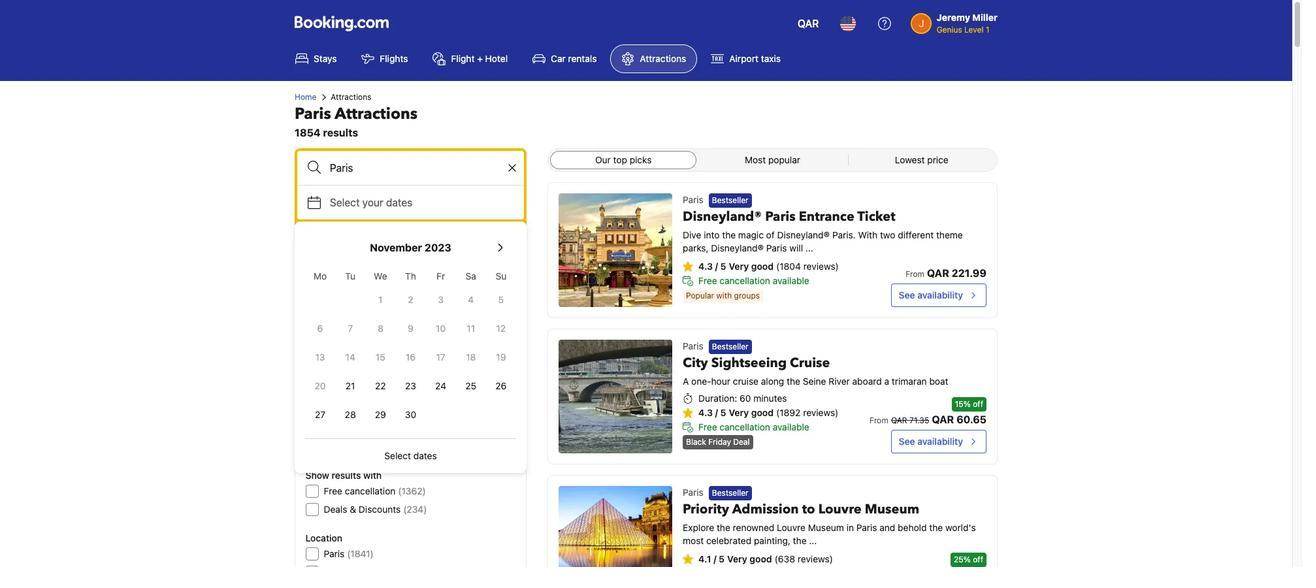 Task type: vqa. For each thing, say whether or not it's contained in the screenshot.


Task type: describe. For each thing, give the bounding box(es) containing it.
15 November 2023 checkbox
[[366, 345, 396, 371]]

2 vertical spatial free
[[324, 486, 343, 497]]

& for drink
[[348, 405, 354, 416]]

10
[[436, 323, 446, 334]]

29 November 2023 checkbox
[[366, 402, 396, 428]]

1 vertical spatial results
[[332, 470, 362, 481]]

bestseller for disneyland®
[[712, 196, 749, 205]]

home link
[[295, 92, 317, 103]]

paris up city
[[683, 341, 704, 352]]

/ for 4.3 / 5 very good (1804 reviews)
[[716, 261, 719, 272]]

from inside 15% off from qar 71.35 qar 60.65
[[870, 416, 889, 426]]

18 November 2023 checkbox
[[456, 345, 486, 371]]

behold
[[898, 523, 927, 534]]

7 November 2023 checkbox
[[335, 316, 366, 342]]

november
[[370, 242, 422, 254]]

su
[[496, 271, 507, 282]]

entrance
[[799, 208, 855, 226]]

paris attractions 1854 results
[[295, 103, 418, 139]]

good for (1804 reviews)
[[752, 261, 774, 272]]

0 vertical spatial dates
[[386, 197, 413, 209]]

food & drink (71)
[[324, 405, 397, 416]]

one-
[[692, 376, 712, 387]]

17 November 2023 checkbox
[[426, 345, 456, 371]]

paris down the location
[[324, 549, 345, 560]]

0 vertical spatial rentals
[[568, 53, 597, 64]]

will
[[790, 243, 804, 254]]

7
[[348, 323, 353, 334]]

19 November 2023 checkbox
[[486, 345, 516, 371]]

results inside paris attractions 1854 results
[[323, 127, 358, 139]]

10 November 2023 checkbox
[[426, 316, 456, 342]]

27 November 2023 checkbox
[[305, 402, 335, 428]]

23
[[405, 381, 416, 392]]

4 November 2023 checkbox
[[456, 287, 486, 313]]

drink
[[357, 405, 378, 416]]

reviews) for (1892 reviews)
[[804, 408, 839, 419]]

priority admission to louvre museum image
[[559, 486, 673, 567]]

21
[[346, 381, 355, 392]]

car rentals
[[551, 53, 597, 64]]

paris down of
[[767, 243, 788, 254]]

select for select dates
[[385, 450, 411, 462]]

entertainment & tickets (164)
[[324, 386, 448, 398]]

off for 25% off
[[974, 555, 984, 565]]

... inside priority admission to louvre museum explore the renowned louvre museum in paris and behold the world's most celebrated painting, the ...
[[810, 536, 817, 547]]

27
[[315, 409, 326, 420]]

discounts
[[359, 504, 401, 515]]

from qar 221.99
[[906, 267, 987, 279]]

8
[[378, 323, 384, 334]]

mo
[[314, 271, 327, 282]]

+
[[477, 53, 483, 64]]

1 available from the top
[[773, 275, 810, 287]]

tickets
[[395, 386, 423, 398]]

(71)
[[381, 405, 397, 416]]

miller
[[973, 12, 998, 23]]

from inside from qar 221.99
[[906, 269, 925, 279]]

select dates
[[385, 450, 437, 462]]

popular
[[687, 291, 715, 301]]

fr
[[437, 271, 445, 282]]

city sightseeing cruise a one-hour cruise along the seine river aboard a trimaran boat
[[683, 355, 949, 387]]

8 November 2023 checkbox
[[366, 316, 396, 342]]

qar
[[798, 18, 820, 29]]

your
[[363, 197, 384, 209]]

2 vertical spatial disneyland®
[[712, 243, 764, 254]]

airport
[[730, 53, 759, 64]]

food
[[324, 405, 346, 416]]

disneyland® paris entrance ticket image
[[559, 194, 673, 307]]

our top picks
[[596, 154, 652, 165]]

paris up of
[[766, 208, 796, 226]]

9 November 2023 checkbox
[[396, 316, 426, 342]]

level
[[965, 25, 984, 35]]

black
[[687, 438, 707, 447]]

5 for 4.1 / 5 very good (638 reviews)
[[719, 554, 725, 565]]

very for (1804
[[729, 261, 749, 272]]

16 November 2023 checkbox
[[396, 345, 426, 371]]

12 November 2023 checkbox
[[486, 316, 516, 342]]

jeremy miller genius level 1
[[937, 12, 998, 35]]

5 inside checkbox
[[499, 294, 504, 305]]

4.1 / 5 very good (638 reviews)
[[699, 554, 834, 565]]

very for (638
[[728, 554, 748, 565]]

good for (638 reviews)
[[750, 554, 773, 565]]

november 2023
[[370, 242, 452, 254]]

4.3 / 5 very good (1804 reviews)
[[699, 261, 839, 272]]

4.3 for 4.3 / 5 very good (1892 reviews)
[[699, 408, 713, 419]]

4
[[468, 294, 474, 305]]

cruise
[[790, 355, 831, 372]]

to
[[803, 501, 816, 519]]

boat
[[930, 376, 949, 387]]

17
[[436, 352, 446, 363]]

... inside disneyland® paris entrance ticket dive into the magic of disneyland® paris. with two different theme parks, disneyland® paris will ...
[[806, 243, 814, 254]]

& right 15
[[391, 350, 398, 361]]

black friday deal
[[687, 438, 750, 447]]

attractions inside paris attractions 1854 results
[[335, 103, 418, 125]]

two
[[881, 230, 896, 241]]

ticket
[[858, 208, 896, 226]]

deals
[[324, 504, 348, 515]]

world's
[[946, 523, 977, 534]]

lowest
[[896, 154, 925, 165]]

availability for disneyland® paris entrance ticket
[[918, 290, 964, 301]]

museums, arts, & culture (257)
[[324, 350, 455, 361]]

in
[[847, 523, 855, 534]]

stays link
[[284, 44, 348, 73]]

2023
[[425, 242, 452, 254]]

city sightseeing cruise image
[[559, 340, 673, 454]]

1 vertical spatial rentals
[[398, 441, 427, 452]]

1 vertical spatial disneyland®
[[778, 230, 830, 241]]

1 inside jeremy miller genius level 1
[[986, 25, 990, 35]]

very for (1892
[[729, 408, 749, 419]]

60
[[740, 393, 752, 404]]

(638
[[775, 554, 796, 565]]

disneyland® paris entrance ticket dive into the magic of disneyland® paris. with two different theme parks, disneyland® paris will ...
[[683, 208, 963, 254]]

see availability for disneyland® paris entrance ticket
[[899, 290, 964, 301]]

flight + hotel
[[451, 53, 508, 64]]

the up (638
[[793, 536, 807, 547]]

different
[[898, 230, 934, 241]]

select for select your dates
[[330, 197, 360, 209]]

1 vertical spatial louvre
[[777, 523, 806, 534]]

duration:
[[699, 393, 738, 404]]

26 November 2023 checkbox
[[486, 373, 516, 399]]

2 November 2023 checkbox
[[396, 287, 426, 313]]

stays
[[314, 53, 337, 64]]

0 vertical spatial free
[[699, 275, 718, 287]]

1 vertical spatial dates
[[414, 450, 437, 462]]

(1841)
[[348, 549, 374, 560]]

13 November 2023 checkbox
[[305, 345, 335, 371]]

0 vertical spatial with
[[717, 291, 732, 301]]

(164)
[[426, 386, 448, 398]]

& right the services on the left bottom
[[390, 441, 396, 452]]

9
[[408, 323, 414, 334]]

see availability for city sightseeing cruise
[[899, 436, 964, 447]]

15% off from qar 71.35 qar 60.65
[[870, 399, 987, 426]]

taxis
[[762, 53, 781, 64]]

5 November 2023 checkbox
[[486, 287, 516, 313]]

(234)
[[404, 504, 428, 515]]

car
[[551, 53, 566, 64]]

paris inside priority admission to louvre museum explore the renowned louvre museum in paris and behold the world's most celebrated painting, the ...
[[857, 523, 878, 534]]

1 horizontal spatial museum
[[865, 501, 920, 519]]

6
[[318, 323, 323, 334]]

theme
[[937, 230, 963, 241]]



Task type: locate. For each thing, give the bounding box(es) containing it.
along
[[762, 376, 785, 387]]

1 vertical spatial off
[[974, 555, 984, 565]]

0 horizontal spatial with
[[364, 470, 382, 481]]

1 vertical spatial available
[[773, 422, 810, 433]]

1 see availability from the top
[[899, 290, 964, 301]]

see down the qar 71.35
[[899, 436, 916, 447]]

6 November 2023 checkbox
[[305, 316, 335, 342]]

celebrated
[[707, 536, 752, 547]]

painting,
[[754, 536, 791, 547]]

21 November 2023 checkbox
[[335, 373, 366, 399]]

1 free cancellation available from the top
[[699, 275, 810, 287]]

2 vertical spatial attractions
[[335, 103, 418, 125]]

/
[[716, 261, 719, 272], [716, 408, 719, 419], [714, 554, 717, 565]]

0 vertical spatial off
[[974, 399, 984, 409]]

reviews) for (1804 reviews)
[[804, 261, 839, 272]]

1 vertical spatial bestseller
[[712, 342, 749, 352]]

1 vertical spatial ...
[[810, 536, 817, 547]]

1 vertical spatial very
[[729, 408, 749, 419]]

2 bestseller from the top
[[712, 342, 749, 352]]

your account menu jeremy miller genius level 1 element
[[911, 6, 1004, 36]]

disneyland®
[[683, 208, 762, 226], [778, 230, 830, 241], [712, 243, 764, 254]]

qar 221.99
[[928, 267, 987, 279]]

paris
[[295, 103, 331, 125], [683, 194, 704, 205], [766, 208, 796, 226], [767, 243, 788, 254], [683, 341, 704, 352], [683, 487, 704, 498], [857, 523, 878, 534], [324, 549, 345, 560]]

5 right 4.1
[[719, 554, 725, 565]]

Where are you going? search field
[[297, 151, 524, 185]]

cancellation up deals & discounts (234)
[[345, 486, 396, 497]]

bestseller for priority
[[712, 489, 749, 498]]

with
[[859, 230, 878, 241]]

2 vertical spatial bestseller
[[712, 489, 749, 498]]

dates up (1362)
[[414, 450, 437, 462]]

bestseller for city
[[712, 342, 749, 352]]

1 see from the top
[[899, 290, 916, 301]]

0 vertical spatial 1
[[986, 25, 990, 35]]

2 vertical spatial reviews)
[[798, 554, 834, 565]]

0 vertical spatial attractions
[[640, 53, 687, 64]]

1 vertical spatial 4.3
[[699, 408, 713, 419]]

...
[[806, 243, 814, 254], [810, 536, 817, 547]]

0 vertical spatial see
[[899, 290, 916, 301]]

very down celebrated
[[728, 554, 748, 565]]

cruise
[[733, 376, 759, 387]]

25%
[[955, 555, 971, 565]]

1
[[986, 25, 990, 35], [379, 294, 383, 305]]

30
[[405, 409, 417, 420]]

2
[[408, 294, 414, 305]]

availability for city sightseeing cruise
[[918, 436, 964, 447]]

14
[[346, 352, 356, 363]]

aboard
[[853, 376, 882, 387]]

qar button
[[790, 8, 827, 39]]

1 vertical spatial attractions
[[331, 92, 372, 102]]

good down minutes
[[752, 408, 774, 419]]

most popular
[[745, 154, 801, 165]]

cancellation up deal
[[720, 422, 771, 433]]

2 vertical spatial very
[[728, 554, 748, 565]]

free cancellation available up deal
[[699, 422, 810, 433]]

0 vertical spatial louvre
[[819, 501, 862, 519]]

travel
[[324, 441, 350, 452]]

results right show
[[332, 470, 362, 481]]

1 down miller
[[986, 25, 990, 35]]

0 horizontal spatial select
[[330, 197, 360, 209]]

1 vertical spatial good
[[752, 408, 774, 419]]

bestseller up priority
[[712, 489, 749, 498]]

select
[[330, 197, 360, 209], [385, 450, 411, 462]]

the right behold
[[930, 523, 944, 534]]

0 horizontal spatial louvre
[[777, 523, 806, 534]]

see availability down 15% off from qar 71.35 qar 60.65
[[899, 436, 964, 447]]

reviews) right (638
[[798, 554, 834, 565]]

attractions
[[640, 53, 687, 64], [331, 92, 372, 102], [335, 103, 418, 125]]

river
[[829, 376, 850, 387]]

free
[[699, 275, 718, 287], [699, 422, 718, 433], [324, 486, 343, 497]]

reviews) for (638 reviews)
[[798, 554, 834, 565]]

free cancellation available up "groups"
[[699, 275, 810, 287]]

available down (1804 on the right of the page
[[773, 275, 810, 287]]

price
[[928, 154, 949, 165]]

jeremy
[[937, 12, 971, 23]]

from down 'different'
[[906, 269, 925, 279]]

good left (1804 on the right of the page
[[752, 261, 774, 272]]

grid containing mo
[[305, 263, 516, 428]]

the right along
[[787, 376, 801, 387]]

0 vertical spatial bestseller
[[712, 196, 749, 205]]

0 vertical spatial very
[[729, 261, 749, 272]]

0 horizontal spatial museum
[[809, 523, 845, 534]]

0 vertical spatial museum
[[865, 501, 920, 519]]

see
[[899, 290, 916, 301], [899, 436, 916, 447]]

1 horizontal spatial louvre
[[819, 501, 862, 519]]

renowned
[[733, 523, 775, 534]]

see availability down from qar 221.99 in the top right of the page
[[899, 290, 964, 301]]

0 vertical spatial 4.3
[[699, 261, 713, 272]]

25 November 2023 checkbox
[[456, 373, 486, 399]]

1 horizontal spatial with
[[717, 291, 732, 301]]

hotel
[[486, 53, 508, 64]]

15%
[[956, 399, 971, 409]]

0 vertical spatial see availability
[[899, 290, 964, 301]]

1 availability from the top
[[918, 290, 964, 301]]

2 vertical spatial /
[[714, 554, 717, 565]]

24 November 2023 checkbox
[[426, 373, 456, 399]]

0 vertical spatial cancellation
[[720, 275, 771, 287]]

1 off from the top
[[974, 399, 984, 409]]

reviews) right (1804 on the right of the page
[[804, 261, 839, 272]]

disneyland® up into
[[683, 208, 762, 226]]

2 see availability from the top
[[899, 436, 964, 447]]

very up "groups"
[[729, 261, 749, 272]]

/ up popular with groups
[[716, 261, 719, 272]]

& up (71)
[[386, 386, 393, 398]]

/ for 4.3 / 5 very good (1892 reviews)
[[716, 408, 719, 419]]

0 vertical spatial disneyland®
[[683, 208, 762, 226]]

paris up dive
[[683, 194, 704, 205]]

1 vertical spatial from
[[870, 416, 889, 426]]

top
[[614, 154, 628, 165]]

sa
[[466, 271, 477, 282]]

availability down qar 60.65
[[918, 436, 964, 447]]

0 vertical spatial good
[[752, 261, 774, 272]]

1 horizontal spatial 1
[[986, 25, 990, 35]]

off right the 25% at right
[[974, 555, 984, 565]]

1 vertical spatial see
[[899, 436, 916, 447]]

1 vertical spatial select
[[385, 450, 411, 462]]

city
[[683, 355, 709, 372]]

the inside city sightseeing cruise a one-hour cruise along the seine river aboard a trimaran boat
[[787, 376, 801, 387]]

... right will
[[806, 243, 814, 254]]

select your dates
[[330, 197, 413, 209]]

0 vertical spatial /
[[716, 261, 719, 272]]

reviews) down seine
[[804, 408, 839, 419]]

14 November 2023 checkbox
[[335, 345, 366, 371]]

2 4.3 from the top
[[699, 408, 713, 419]]

0 vertical spatial select
[[330, 197, 360, 209]]

1 November 2023 checkbox
[[366, 287, 396, 313]]

with up free cancellation (1362)
[[364, 470, 382, 481]]

1 down we
[[379, 294, 383, 305]]

from left the qar 71.35
[[870, 416, 889, 426]]

availability down from qar 221.99 in the top right of the page
[[918, 290, 964, 301]]

louvre up "painting,"
[[777, 523, 806, 534]]

parks,
[[683, 243, 709, 254]]

3 November 2023 checkbox
[[426, 287, 456, 313]]

/ right 4.1
[[714, 554, 717, 565]]

paris inside paris attractions 1854 results
[[295, 103, 331, 125]]

2 vertical spatial cancellation
[[345, 486, 396, 497]]

paris right in at the bottom
[[857, 523, 878, 534]]

0 horizontal spatial dates
[[386, 197, 413, 209]]

15
[[376, 352, 386, 363]]

disneyland® down magic
[[712, 243, 764, 254]]

16
[[406, 352, 416, 363]]

off for 15% off from qar 71.35 qar 60.65
[[974, 399, 984, 409]]

28 November 2023 checkbox
[[335, 402, 366, 428]]

5
[[721, 261, 727, 272], [499, 294, 504, 305], [721, 408, 727, 419], [719, 554, 725, 565]]

flight
[[451, 53, 475, 64]]

0 vertical spatial reviews)
[[804, 261, 839, 272]]

5 down su
[[499, 294, 504, 305]]

free up deals
[[324, 486, 343, 497]]

see down from qar 221.99 in the top right of the page
[[899, 290, 916, 301]]

with left "groups"
[[717, 291, 732, 301]]

free up popular
[[699, 275, 718, 287]]

0 vertical spatial availability
[[918, 290, 964, 301]]

genius
[[937, 25, 963, 35]]

museum left in at the bottom
[[809, 523, 845, 534]]

free up black friday deal
[[699, 422, 718, 433]]

2 off from the top
[[974, 555, 984, 565]]

picks
[[630, 154, 652, 165]]

4.3 down parks,
[[699, 261, 713, 272]]

results right 1854
[[323, 127, 358, 139]]

very
[[729, 261, 749, 272], [729, 408, 749, 419], [728, 554, 748, 565]]

0 vertical spatial available
[[773, 275, 810, 287]]

1 4.3 from the top
[[699, 261, 713, 272]]

bestseller
[[712, 196, 749, 205], [712, 342, 749, 352], [712, 489, 749, 498]]

0 horizontal spatial rentals
[[398, 441, 427, 452]]

results
[[323, 127, 358, 139], [332, 470, 362, 481]]

rentals right the car
[[568, 53, 597, 64]]

booking.com image
[[295, 16, 389, 31]]

dates right your
[[386, 197, 413, 209]]

1 horizontal spatial select
[[385, 450, 411, 462]]

paris down the home
[[295, 103, 331, 125]]

the up celebrated
[[717, 523, 731, 534]]

0 vertical spatial from
[[906, 269, 925, 279]]

select up (1362)
[[385, 450, 411, 462]]

louvre up in at the bottom
[[819, 501, 862, 519]]

1 vertical spatial with
[[364, 470, 382, 481]]

4.3 down 'duration:'
[[699, 408, 713, 419]]

qar 60.65
[[933, 414, 987, 426]]

5 down 'duration:'
[[721, 408, 727, 419]]

1 vertical spatial see availability
[[899, 436, 964, 447]]

2 availability from the top
[[918, 436, 964, 447]]

1 inside checkbox
[[379, 294, 383, 305]]

1 vertical spatial 1
[[379, 294, 383, 305]]

explore
[[683, 523, 715, 534]]

4.3 / 5 very good (1892 reviews)
[[699, 408, 839, 419]]

11
[[467, 323, 475, 334]]

we
[[374, 271, 387, 282]]

popular
[[769, 154, 801, 165]]

& for tickets
[[386, 386, 393, 398]]

flight + hotel link
[[422, 44, 519, 73]]

available down (1892
[[773, 422, 810, 433]]

20
[[315, 381, 326, 392]]

search button
[[297, 222, 524, 254]]

arts,
[[370, 350, 389, 361]]

good for (1892 reviews)
[[752, 408, 774, 419]]

bestseller up sightseeing
[[712, 342, 749, 352]]

28
[[345, 409, 356, 420]]

admission
[[733, 501, 799, 519]]

off inside 15% off from qar 71.35 qar 60.65
[[974, 399, 984, 409]]

hour
[[712, 376, 731, 387]]

1 vertical spatial cancellation
[[720, 422, 771, 433]]

18
[[466, 352, 476, 363]]

with
[[717, 291, 732, 301], [364, 470, 382, 481]]

cancellation up "groups"
[[720, 275, 771, 287]]

1 vertical spatial free cancellation available
[[699, 422, 810, 433]]

culture
[[400, 350, 430, 361]]

1 vertical spatial availability
[[918, 436, 964, 447]]

2 vertical spatial good
[[750, 554, 773, 565]]

disneyland® up will
[[778, 230, 830, 241]]

0 vertical spatial ...
[[806, 243, 814, 254]]

5 up popular with groups
[[721, 261, 727, 272]]

1 horizontal spatial dates
[[414, 450, 437, 462]]

2 available from the top
[[773, 422, 810, 433]]

/ for 4.1 / 5 very good (638 reviews)
[[714, 554, 717, 565]]

25% off
[[955, 555, 984, 565]]

20 November 2023 checkbox
[[305, 373, 335, 399]]

1 vertical spatial /
[[716, 408, 719, 419]]

29
[[375, 409, 386, 420]]

1 vertical spatial museum
[[809, 523, 845, 534]]

free cancellation (1362)
[[324, 486, 426, 497]]

1 horizontal spatial from
[[906, 269, 925, 279]]

popular with groups
[[687, 291, 760, 301]]

select left your
[[330, 197, 360, 209]]

the right into
[[723, 230, 736, 241]]

good
[[752, 261, 774, 272], [752, 408, 774, 419], [750, 554, 773, 565]]

our
[[596, 154, 611, 165]]

(1804
[[777, 261, 801, 272]]

off right 15%
[[974, 399, 984, 409]]

1 horizontal spatial rentals
[[568, 53, 597, 64]]

see for disneyland® paris entrance ticket
[[899, 290, 916, 301]]

the inside disneyland® paris entrance ticket dive into the magic of disneyland® paris. with two different theme parks, disneyland® paris will ...
[[723, 230, 736, 241]]

1 bestseller from the top
[[712, 196, 749, 205]]

minutes
[[754, 393, 787, 404]]

1 vertical spatial reviews)
[[804, 408, 839, 419]]

13
[[316, 352, 325, 363]]

5 for 4.3 / 5 very good (1892 reviews)
[[721, 408, 727, 419]]

good down "painting,"
[[750, 554, 773, 565]]

1854
[[295, 127, 321, 139]]

23 November 2023 checkbox
[[396, 373, 426, 399]]

dates
[[386, 197, 413, 209], [414, 450, 437, 462]]

5 for 4.3 / 5 very good (1804 reviews)
[[721, 261, 727, 272]]

0 vertical spatial free cancellation available
[[699, 275, 810, 287]]

& for discounts
[[350, 504, 357, 515]]

... down the to at right bottom
[[810, 536, 817, 547]]

off
[[974, 399, 984, 409], [974, 555, 984, 565]]

2 free cancellation available from the top
[[699, 422, 810, 433]]

(436)
[[350, 331, 374, 343]]

bestseller up into
[[712, 196, 749, 205]]

grid
[[305, 263, 516, 428]]

12
[[497, 323, 506, 334]]

(1362)
[[399, 486, 426, 497]]

museums,
[[324, 350, 368, 361]]

paris up priority
[[683, 487, 704, 498]]

3 bestseller from the top
[[712, 489, 749, 498]]

museum up and
[[865, 501, 920, 519]]

show
[[306, 470, 330, 481]]

free cancellation available
[[699, 275, 810, 287], [699, 422, 810, 433]]

rentals left (3)
[[398, 441, 427, 452]]

2 see from the top
[[899, 436, 916, 447]]

0 horizontal spatial 1
[[379, 294, 383, 305]]

0 vertical spatial results
[[323, 127, 358, 139]]

& right deals
[[350, 504, 357, 515]]

11 November 2023 checkbox
[[456, 316, 486, 342]]

see for city sightseeing cruise
[[899, 436, 916, 447]]

4.1
[[699, 554, 712, 565]]

th
[[405, 271, 416, 282]]

22 November 2023 checkbox
[[366, 373, 396, 399]]

30 November 2023 checkbox
[[396, 402, 426, 428]]

1 vertical spatial free
[[699, 422, 718, 433]]

& left drink
[[348, 405, 354, 416]]

/ down 'duration:'
[[716, 408, 719, 419]]

attractions link
[[611, 44, 698, 73]]

0 horizontal spatial from
[[870, 416, 889, 426]]

4.3 for 4.3 / 5 very good (1804 reviews)
[[699, 261, 713, 272]]

very down duration: 60 minutes
[[729, 408, 749, 419]]



